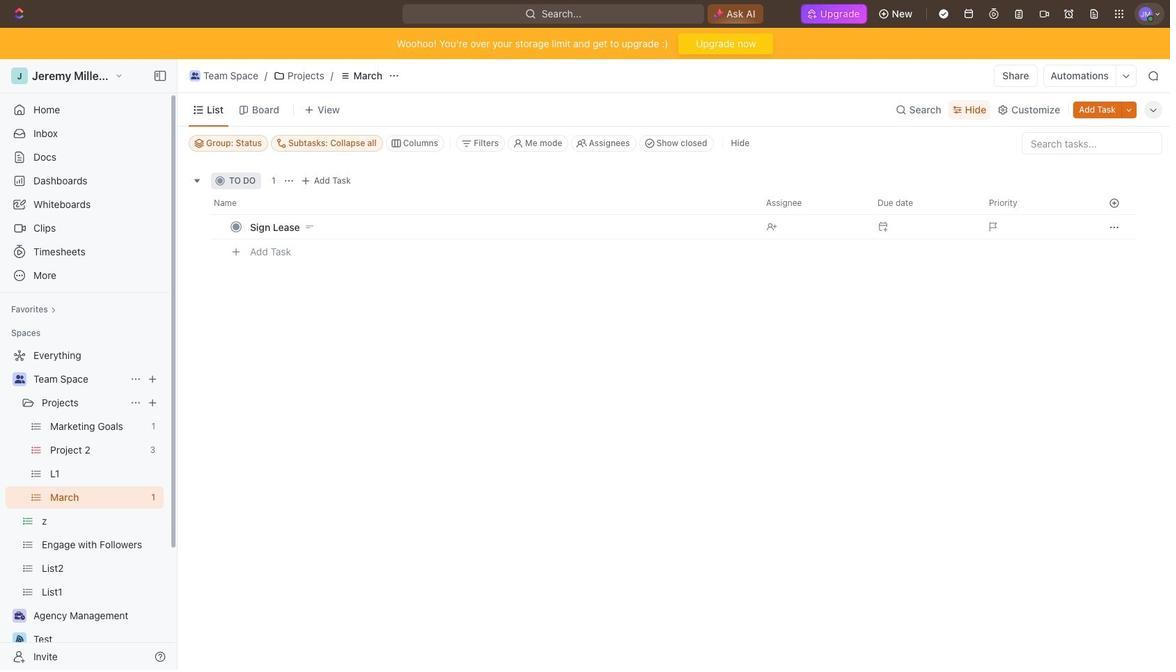 Task type: locate. For each thing, give the bounding box(es) containing it.
Search tasks... text field
[[1023, 133, 1162, 154]]

business time image
[[14, 612, 25, 621]]

pizza slice image
[[15, 636, 24, 644]]

user group image
[[191, 72, 199, 79]]

sidebar navigation
[[0, 59, 180, 671]]

jeremy miller's workspace, , element
[[11, 68, 28, 84]]

tree
[[6, 345, 164, 671]]



Task type: describe. For each thing, give the bounding box(es) containing it.
tree inside sidebar navigation
[[6, 345, 164, 671]]

user group image
[[14, 375, 25, 384]]



Task type: vqa. For each thing, say whether or not it's contained in the screenshot.
TREE
yes



